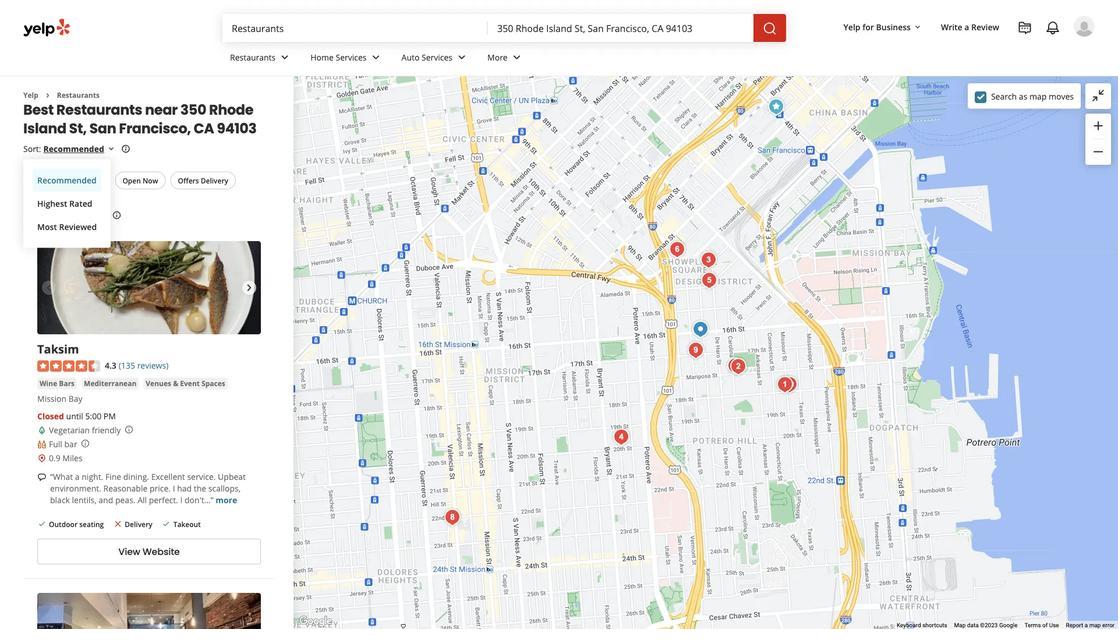Task type: locate. For each thing, give the bounding box(es) containing it.
error
[[1103, 622, 1115, 629]]

0 horizontal spatial all
[[47, 176, 56, 185]]

website
[[143, 545, 180, 558]]

0 vertical spatial slideshow element
[[37, 241, 261, 334]]

bars
[[59, 379, 75, 388]]

taksim
[[37, 341, 79, 357]]

yelp inside button
[[844, 21, 861, 32]]

16 checkmark v2 image left 'outdoor'
[[37, 519, 47, 529]]

a for write
[[965, 21, 970, 32]]

open now
[[123, 176, 158, 185]]

2 24 chevron down v2 image from the left
[[369, 50, 383, 64]]

delivery
[[201, 176, 228, 185], [125, 519, 152, 529]]

2 slideshow element from the top
[[37, 593, 261, 629]]

2 horizontal spatial 24 chevron down v2 image
[[455, 50, 469, 64]]

4.3 star rating image
[[37, 360, 100, 372]]

recommended down st,
[[43, 143, 104, 154]]

map left error
[[1090, 622, 1101, 629]]

zoom out image
[[1092, 145, 1106, 159]]

user actions element
[[835, 15, 1112, 86]]

16 filter v2 image
[[33, 176, 43, 186]]

24 chevron down v2 image left home
[[278, 50, 292, 64]]

filters group
[[23, 172, 238, 190]]

view
[[118, 545, 140, 558]]

services right home
[[336, 52, 367, 63]]

Find text field
[[232, 22, 479, 34]]

a right write
[[965, 21, 970, 32]]

16 chevron down v2 image for recommended
[[107, 144, 116, 154]]

i down had
[[180, 495, 183, 506]]

16 chevron down v2 image right business
[[914, 23, 923, 32]]

dumpling time image
[[697, 248, 721, 272]]

rhode
[[209, 100, 254, 119]]

24 chevron down v2 image inside auto services link
[[455, 50, 469, 64]]

reasonable
[[103, 483, 148, 494]]

16 chevron down v2 image inside yelp for business button
[[914, 23, 923, 32]]

restaurants inside restaurants link
[[230, 52, 276, 63]]

recommended up highest rated button on the top left of the page
[[37, 175, 97, 186]]

1 vertical spatial yelp
[[23, 90, 38, 100]]

yelp for business
[[844, 21, 911, 32]]

0 vertical spatial a
[[965, 21, 970, 32]]

16 checkmark v2 image for takeout
[[162, 519, 171, 529]]

0 horizontal spatial 24 chevron down v2 image
[[278, 50, 292, 64]]

1 services from the left
[[336, 52, 367, 63]]

best restaurants near 350 rhode island st, san francisco, ca 94103
[[23, 100, 257, 138]]

fine
[[105, 471, 121, 482]]

island
[[23, 119, 66, 138]]

24 chevron down v2 image
[[278, 50, 292, 64], [369, 50, 383, 64], [455, 50, 469, 64]]

2 16 checkmark v2 image from the left
[[162, 519, 171, 529]]

services for auto services
[[422, 52, 453, 63]]

1 vertical spatial map
[[1090, 622, 1101, 629]]

1 horizontal spatial yelp
[[844, 21, 861, 32]]

1 horizontal spatial 16 chevron down v2 image
[[914, 23, 923, 32]]

all inside button
[[47, 176, 56, 185]]

1 vertical spatial restaurants link
[[57, 90, 100, 100]]

1 horizontal spatial all
[[138, 495, 147, 506]]

write
[[942, 21, 963, 32]]

Near text field
[[498, 22, 745, 34]]

offers delivery
[[178, 176, 228, 185]]

3 24 chevron down v2 image from the left
[[455, 50, 469, 64]]

open
[[123, 176, 141, 185]]

delivery right 16 close v2 icon
[[125, 519, 152, 529]]

closed until 5:00 pm
[[37, 411, 116, 422]]

1 vertical spatial a
[[75, 471, 80, 482]]

outdoor
[[49, 519, 78, 529]]

st,
[[69, 119, 87, 138]]

0 horizontal spatial map
[[1030, 91, 1047, 102]]

rated
[[69, 198, 92, 209]]

0 vertical spatial map
[[1030, 91, 1047, 102]]

all right peas.
[[138, 495, 147, 506]]

environment.
[[50, 483, 101, 494]]

5:00
[[85, 411, 101, 422]]

map data ©2023 google
[[955, 622, 1018, 629]]

mediterranean
[[84, 379, 137, 388]]

hardwood bar & smokery image
[[666, 238, 689, 261]]

for
[[863, 21, 874, 32]]

map region
[[162, 0, 1119, 629]]

vegetarian
[[49, 425, 90, 436]]

0.9 miles
[[49, 453, 83, 464]]

venues & event spaces
[[146, 379, 225, 388]]

services right auto
[[422, 52, 453, 63]]

yelp for yelp for business
[[844, 21, 861, 32]]

0 vertical spatial delivery
[[201, 176, 228, 185]]

ca
[[194, 119, 214, 138]]

map for error
[[1090, 622, 1101, 629]]

1 horizontal spatial a
[[965, 21, 970, 32]]

none field up home services link
[[232, 22, 479, 34]]

0 vertical spatial 16 chevron down v2 image
[[914, 23, 923, 32]]

1 horizontal spatial map
[[1090, 622, 1101, 629]]

0 vertical spatial i
[[173, 483, 175, 494]]

seating
[[79, 519, 104, 529]]

None search field
[[223, 14, 789, 42]]

16 chevron down v2 image
[[914, 23, 923, 32], [107, 144, 116, 154]]

(135
[[119, 360, 135, 371]]

a inside "what a night. fine dining. excellent service. upbeat environment. reasonable price. i had the scallops, black lentils, and peas. all perfect. i don't…"
[[75, 471, 80, 482]]

more
[[216, 495, 237, 506]]

san
[[89, 119, 116, 138]]

recommended for recommended dropdown button
[[43, 143, 104, 154]]

1 vertical spatial 16 chevron down v2 image
[[107, 144, 116, 154]]

2 services from the left
[[422, 52, 453, 63]]

1 vertical spatial recommended
[[37, 175, 97, 186]]

1 horizontal spatial services
[[422, 52, 453, 63]]

a up the environment. at the left bottom of the page
[[75, 471, 80, 482]]

highest
[[37, 198, 67, 209]]

16 checkmark v2 image left takeout
[[162, 519, 171, 529]]

slideshow element
[[37, 241, 261, 334], [37, 593, 261, 629]]

wine bars
[[40, 379, 75, 388]]

16 chevron right v2 image
[[43, 91, 52, 100]]

recommended inside recommended button
[[37, 175, 97, 186]]

next image
[[242, 281, 256, 295]]

none field up business categories element
[[498, 22, 745, 34]]

pm
[[104, 411, 116, 422]]

auto
[[402, 52, 420, 63]]

2 horizontal spatial a
[[1085, 622, 1088, 629]]

event
[[180, 379, 200, 388]]

restaurants right 16 chevron right v2 icon
[[57, 90, 100, 100]]

24 chevron down v2 image inside home services link
[[369, 50, 383, 64]]

restaurants up the rhode
[[230, 52, 276, 63]]

now
[[143, 176, 158, 185]]

keyboard
[[897, 622, 922, 629]]

&
[[173, 379, 178, 388]]

bay
[[69, 393, 83, 404]]

mission bay
[[37, 393, 83, 404]]

1 horizontal spatial none field
[[498, 22, 745, 34]]

16 chevron down v2 image for yelp for business
[[914, 23, 923, 32]]

yelp for business button
[[839, 16, 928, 37]]

all
[[47, 176, 56, 185], [138, 495, 147, 506]]

don't…"
[[185, 495, 214, 506]]

1 16 checkmark v2 image from the left
[[37, 519, 47, 529]]

services
[[336, 52, 367, 63], [422, 52, 453, 63]]

1 none field from the left
[[232, 22, 479, 34]]

report a map error link
[[1067, 622, 1115, 629]]

1 horizontal spatial 16 checkmark v2 image
[[162, 519, 171, 529]]

i left had
[[173, 483, 175, 494]]

search image
[[763, 22, 777, 36]]

delivery right offers
[[201, 176, 228, 185]]

94103
[[217, 119, 257, 138]]

sponsored results
[[23, 209, 110, 222]]

24 chevron down v2 image inside restaurants link
[[278, 50, 292, 64]]

projects image
[[1018, 21, 1032, 35]]

16 checkmark v2 image
[[37, 519, 47, 529], [162, 519, 171, 529]]

1 horizontal spatial restaurants link
[[221, 42, 301, 76]]

16 chevron down v2 image inside recommended dropdown button
[[107, 144, 116, 154]]

0 horizontal spatial i
[[173, 483, 175, 494]]

results
[[76, 209, 110, 222]]

0 vertical spatial yelp
[[844, 21, 861, 32]]

search
[[992, 91, 1017, 102]]

most reviewed
[[37, 221, 97, 232]]

0 horizontal spatial 16 checkmark v2 image
[[37, 519, 47, 529]]

2 vertical spatial a
[[1085, 622, 1088, 629]]

0 horizontal spatial a
[[75, 471, 80, 482]]

2 none field from the left
[[498, 22, 745, 34]]

24 chevron down v2 image right auto services
[[455, 50, 469, 64]]

auto services link
[[392, 42, 478, 76]]

outdoor seating
[[49, 519, 104, 529]]

0 horizontal spatial yelp
[[23, 90, 38, 100]]

francisco,
[[119, 119, 191, 138]]

map right as
[[1030, 91, 1047, 102]]

0 horizontal spatial delivery
[[125, 519, 152, 529]]

info icon image
[[124, 425, 134, 434], [124, 425, 134, 434], [81, 439, 90, 448], [81, 439, 90, 448]]

wine bars button
[[37, 378, 77, 389]]

1 vertical spatial all
[[138, 495, 147, 506]]

16 info v2 image
[[112, 210, 121, 220]]

1 24 chevron down v2 image from the left
[[278, 50, 292, 64]]

24 chevron down v2 image left auto
[[369, 50, 383, 64]]

0 vertical spatial recommended
[[43, 143, 104, 154]]

1 horizontal spatial delivery
[[201, 176, 228, 185]]

0 vertical spatial all
[[47, 176, 56, 185]]

0 horizontal spatial 16 chevron down v2 image
[[107, 144, 116, 154]]

a right report
[[1085, 622, 1088, 629]]

services for home services
[[336, 52, 367, 63]]

None field
[[232, 22, 479, 34], [498, 22, 745, 34]]

0 horizontal spatial none field
[[232, 22, 479, 34]]

black
[[50, 495, 70, 506]]

24 chevron down v2 image for home services
[[369, 50, 383, 64]]

business
[[877, 21, 911, 32]]

use
[[1050, 622, 1060, 629]]

recommended
[[43, 143, 104, 154], [37, 175, 97, 186]]

0 horizontal spatial services
[[336, 52, 367, 63]]

1 vertical spatial slideshow element
[[37, 593, 261, 629]]

map
[[955, 622, 966, 629]]

terms
[[1025, 622, 1041, 629]]

16 chevron down v2 image left 16 info v2 image
[[107, 144, 116, 154]]

closed
[[37, 411, 64, 422]]

zoom in image
[[1092, 119, 1106, 133]]

group
[[1086, 114, 1112, 165]]

price.
[[150, 483, 171, 494]]

yelp left 16 chevron right v2 icon
[[23, 90, 38, 100]]

yelp left for
[[844, 21, 861, 32]]

1 horizontal spatial 24 chevron down v2 image
[[369, 50, 383, 64]]

restaurants up recommended dropdown button
[[56, 100, 142, 119]]

(135 reviews)
[[119, 360, 169, 371]]

all right 16 filter v2 icon
[[47, 176, 56, 185]]

map
[[1030, 91, 1047, 102], [1090, 622, 1101, 629]]

1 vertical spatial i
[[180, 495, 183, 506]]



Task type: vqa. For each thing, say whether or not it's contained in the screenshot.
24 chevron down v2 icon for More
yes



Task type: describe. For each thing, give the bounding box(es) containing it.
vegetarian friendly
[[49, 425, 121, 436]]

as
[[1020, 91, 1028, 102]]

full
[[49, 439, 62, 450]]

restaurants inside best restaurants near 350 rhode island st, san francisco, ca 94103
[[56, 100, 142, 119]]

wine
[[40, 379, 57, 388]]

none field near
[[498, 22, 745, 34]]

24 chevron down v2 image for auto services
[[455, 50, 469, 64]]

review
[[972, 21, 1000, 32]]

4.3
[[105, 360, 116, 371]]

chez maman east image
[[774, 373, 797, 396]]

most reviewed button
[[33, 215, 101, 239]]

spaces
[[202, 379, 225, 388]]

had
[[177, 483, 192, 494]]

offers delivery button
[[170, 172, 236, 189]]

write a review link
[[937, 16, 1004, 37]]

taksim image
[[765, 95, 788, 119]]

service.
[[187, 471, 216, 482]]

rosemary & pine image
[[698, 269, 721, 292]]

open now button
[[115, 172, 166, 189]]

"what
[[50, 471, 73, 482]]

peas.
[[115, 495, 135, 506]]

(135 reviews) link
[[119, 359, 169, 371]]

and
[[99, 495, 113, 506]]

all button
[[26, 172, 63, 190]]

the
[[194, 483, 206, 494]]

24 chevron down v2 image
[[510, 50, 524, 64]]

1 vertical spatial delivery
[[125, 519, 152, 529]]

perfect.
[[149, 495, 178, 506]]

miles
[[63, 453, 83, 464]]

mission
[[37, 393, 66, 404]]

a for "what
[[75, 471, 80, 482]]

map for moves
[[1030, 91, 1047, 102]]

sponsored
[[23, 209, 74, 222]]

more link
[[216, 495, 237, 506]]

of
[[1043, 622, 1048, 629]]

all inside "what a night. fine dining. excellent service. upbeat environment. reasonable price. i had the scallops, black lentils, and peas. all perfect. i don't…"
[[138, 495, 147, 506]]

none field the find
[[232, 22, 479, 34]]

buena vida cantina image
[[693, 54, 716, 77]]

4.3 link
[[105, 359, 116, 371]]

until
[[66, 411, 83, 422]]

friendly
[[92, 425, 121, 436]]

la connessa image
[[724, 355, 748, 378]]

bar
[[64, 439, 77, 450]]

mediterranean link
[[82, 378, 139, 389]]

terms of use
[[1025, 622, 1060, 629]]

lost resort image
[[610, 426, 633, 449]]

moves
[[1049, 91, 1074, 102]]

more link
[[478, 42, 534, 76]]

16 full bar v2 image
[[37, 440, 47, 449]]

16 vegetarian v2 image
[[37, 426, 47, 435]]

report a map error
[[1067, 622, 1115, 629]]

16 close v2 image
[[113, 519, 123, 529]]

home services link
[[301, 42, 392, 76]]

16 marker v2 image
[[37, 454, 47, 463]]

lentils,
[[72, 495, 97, 506]]

more
[[488, 52, 508, 63]]

notifications image
[[1046, 21, 1060, 35]]

venues
[[146, 379, 171, 388]]

24 chevron down v2 image for restaurants
[[278, 50, 292, 64]]

google
[[1000, 622, 1018, 629]]

full bar
[[49, 439, 77, 450]]

0 horizontal spatial restaurants link
[[57, 90, 100, 100]]

highest rated button
[[33, 192, 101, 215]]

0 vertical spatial restaurants link
[[221, 42, 301, 76]]

scallops,
[[208, 483, 241, 494]]

16 speech v2 image
[[37, 473, 47, 482]]

louie's original image
[[727, 355, 750, 378]]

1 horizontal spatial i
[[180, 495, 183, 506]]

takeout
[[173, 519, 201, 529]]

venues & event spaces link
[[144, 378, 228, 389]]

reviews)
[[137, 360, 169, 371]]

16 checkmark v2 image for outdoor seating
[[37, 519, 47, 529]]

16 info v2 image
[[121, 144, 130, 154]]

yelp for yelp link
[[23, 90, 38, 100]]

sort:
[[23, 143, 41, 154]]

1 slideshow element from the top
[[37, 241, 261, 334]]

previous image
[[42, 281, 56, 295]]

highest rated
[[37, 198, 92, 209]]

collapse map image
[[1092, 89, 1106, 102]]

view website
[[118, 545, 180, 558]]

a for report
[[1085, 622, 1088, 629]]

recommended for recommended button
[[37, 175, 97, 186]]

recommended button
[[43, 143, 116, 154]]

350
[[180, 100, 206, 119]]

data
[[968, 622, 979, 629]]

delivery inside button
[[201, 176, 228, 185]]

report
[[1067, 622, 1084, 629]]

night.
[[82, 471, 103, 482]]

wine bars link
[[37, 378, 77, 389]]

mediterranean button
[[82, 378, 139, 389]]

"what a night. fine dining. excellent service. upbeat environment. reasonable price. i had the scallops, black lentils, and peas. all perfect. i don't…"
[[50, 471, 246, 506]]

search as map moves
[[992, 91, 1074, 102]]

auto services
[[402, 52, 453, 63]]

business categories element
[[221, 42, 1095, 76]]

google image
[[297, 614, 335, 629]]

home services
[[311, 52, 367, 63]]

terms of use link
[[1025, 622, 1060, 629]]

yelp link
[[23, 90, 38, 100]]

near
[[145, 100, 178, 119]]

next level burger image
[[685, 339, 708, 362]]

best
[[23, 100, 54, 119]]

bottega image
[[441, 506, 464, 529]]

view website link
[[37, 539, 261, 565]]

upbeat
[[218, 471, 246, 482]]

0.9
[[49, 453, 60, 464]]

keyboard shortcuts button
[[897, 621, 948, 629]]

bob b. image
[[1074, 16, 1095, 37]]

parker potrero image
[[778, 373, 802, 396]]

home
[[311, 52, 334, 63]]



